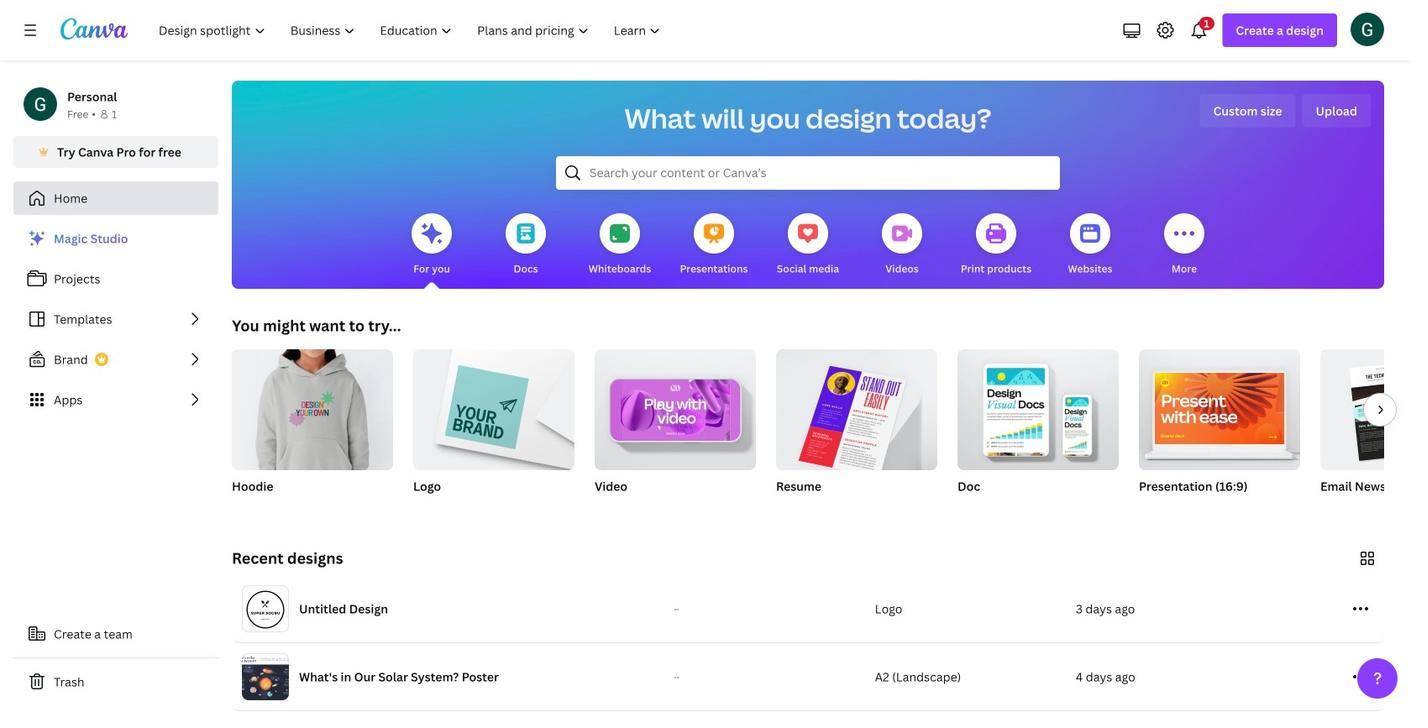 Task type: locate. For each thing, give the bounding box(es) containing it.
None search field
[[556, 156, 1060, 190]]

top level navigation element
[[148, 13, 675, 47]]

list
[[13, 222, 218, 417]]

group
[[232, 343, 393, 516], [232, 343, 393, 470], [413, 343, 575, 516], [413, 343, 575, 470], [595, 343, 756, 516], [595, 343, 756, 470], [776, 343, 937, 516], [776, 343, 937, 478], [958, 349, 1119, 516], [958, 349, 1119, 470], [1139, 349, 1300, 516], [1320, 349, 1411, 516]]

greg robinson image
[[1351, 12, 1384, 46]]

Search search field
[[590, 157, 1026, 189]]



Task type: vqa. For each thing, say whether or not it's contained in the screenshot.
Search search box
yes



